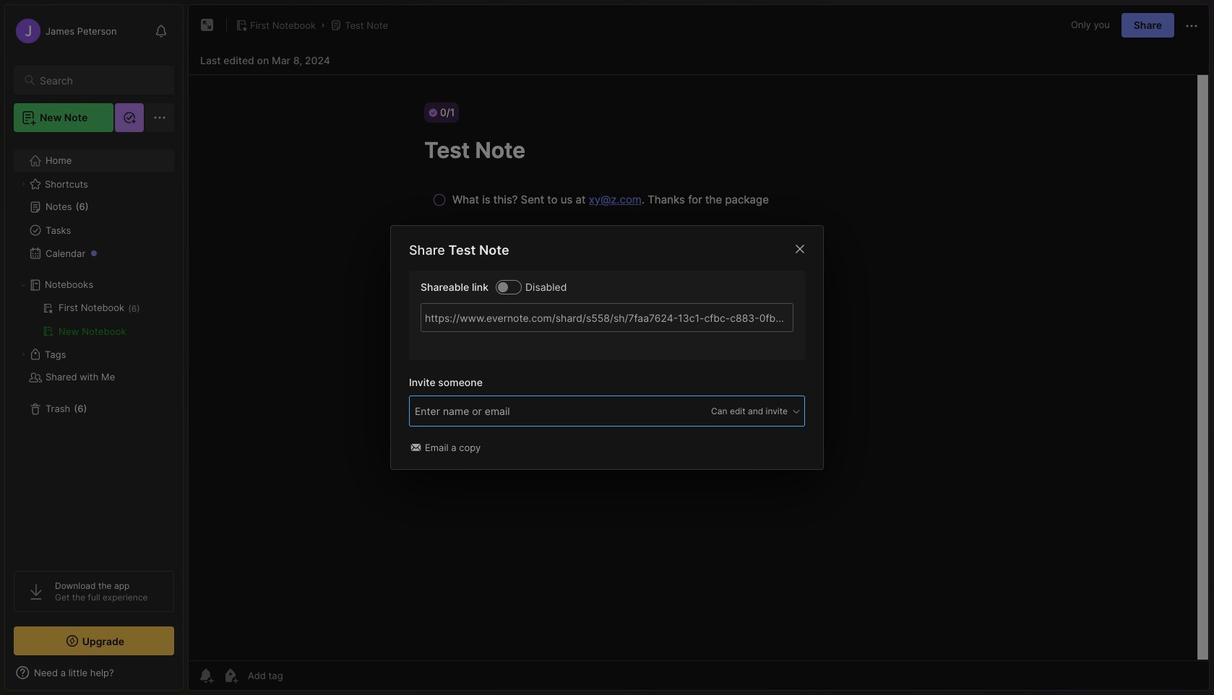 Task type: locate. For each thing, give the bounding box(es) containing it.
main element
[[0, 0, 188, 696]]

expand notebooks image
[[19, 281, 27, 290]]

group inside tree
[[14, 297, 173, 343]]

Add tag field
[[413, 404, 587, 420]]

tree
[[5, 141, 183, 559]]

none search field inside main element
[[40, 72, 161, 89]]

None search field
[[40, 72, 161, 89]]

group
[[14, 297, 173, 343]]

expand tags image
[[19, 351, 27, 359]]



Task type: describe. For each thing, give the bounding box(es) containing it.
expand note image
[[199, 17, 216, 34]]

Note Editor text field
[[189, 74, 1209, 661]]

shared link switcher image
[[498, 282, 508, 292]]

tree inside main element
[[5, 141, 183, 559]]

Search text field
[[40, 74, 161, 87]]

add tag image
[[222, 668, 239, 685]]

Select permission field
[[684, 405, 802, 418]]

note window element
[[188, 4, 1210, 692]]

Shared URL text field
[[421, 303, 794, 332]]

close image
[[791, 241, 809, 258]]

add a reminder image
[[197, 668, 215, 685]]



Task type: vqa. For each thing, say whether or not it's contained in the screenshot.
"More Actions" icon
no



